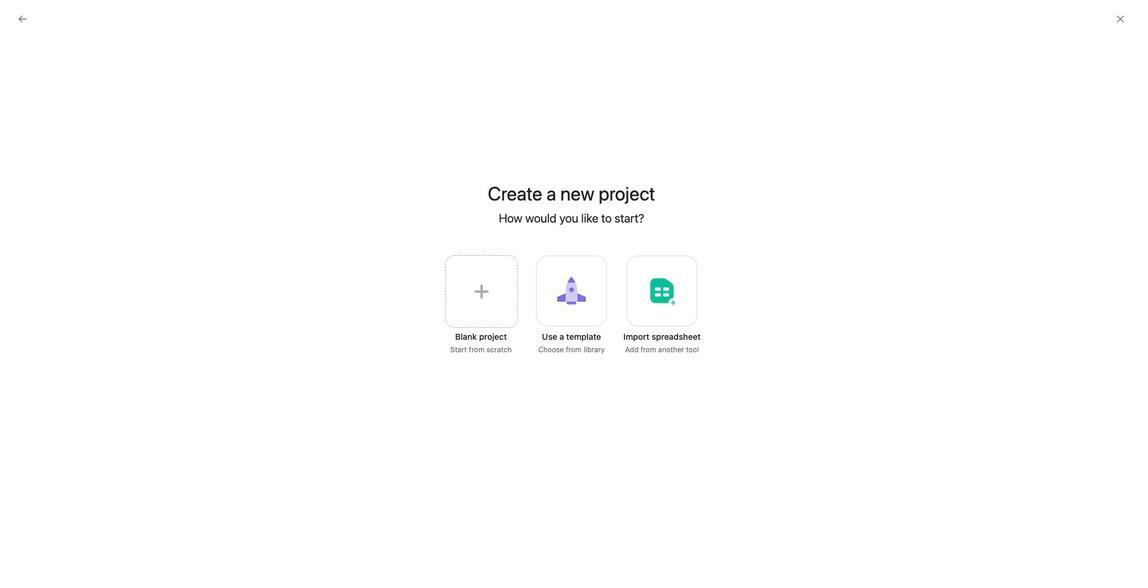 Task type: vqa. For each thing, say whether or not it's contained in the screenshot.
Mark complete image in [EXAMPLE] REDESIGN LANDING PAGE cell
no



Task type: describe. For each thing, give the bounding box(es) containing it.
hide sidebar image
[[15, 10, 25, 19]]

go back image
[[18, 14, 27, 24]]

collaborating with you tab
[[399, 235, 487, 254]]

close image
[[1116, 14, 1126, 24]]



